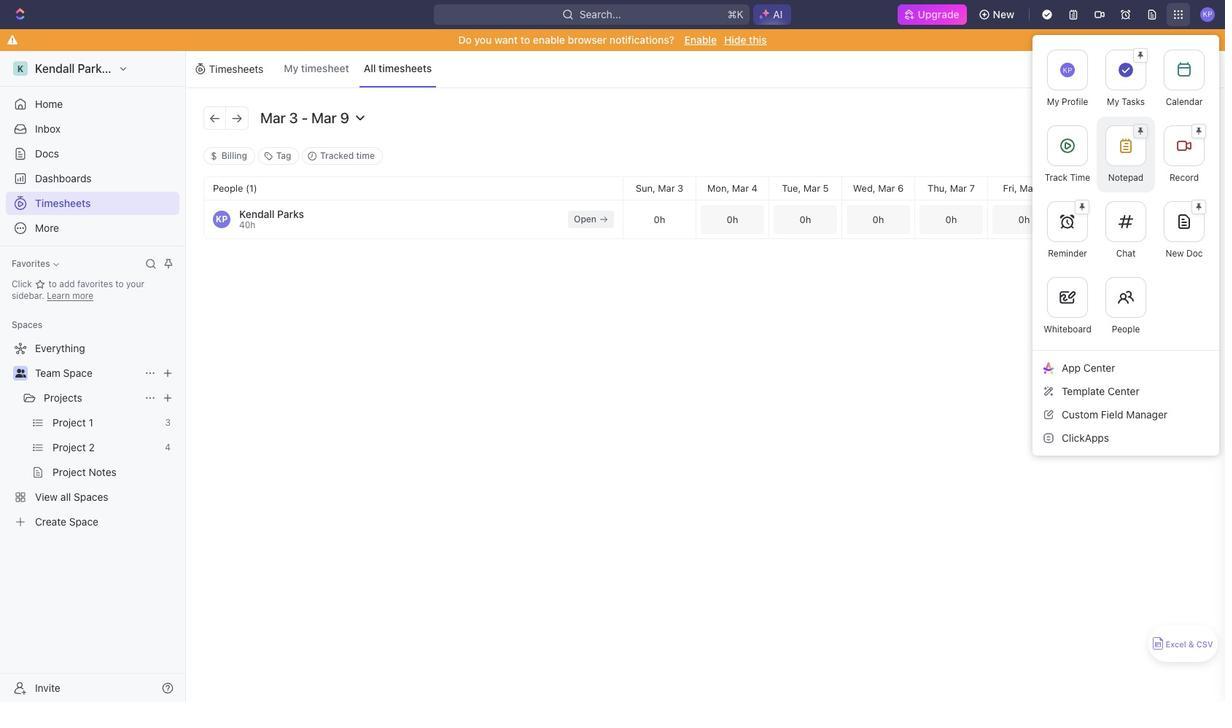 Task type: describe. For each thing, give the bounding box(es) containing it.
chat button
[[1097, 193, 1156, 269]]

←
[[209, 110, 221, 126]]

record
[[1170, 172, 1200, 183]]

upgrade
[[918, 8, 960, 20]]

space
[[63, 367, 93, 379]]

search...
[[580, 8, 622, 20]]

new for new doc
[[1166, 248, 1185, 259]]

tree inside sidebar "navigation"
[[6, 337, 179, 534]]

center for template center
[[1108, 385, 1140, 398]]

do
[[459, 34, 472, 46]]

projects
[[44, 392, 82, 404]]

kendall parks, , element
[[213, 211, 231, 228]]

track
[[1045, 172, 1068, 183]]

home link
[[6, 93, 179, 116]]

0 vertical spatial timesheets
[[209, 63, 264, 75]]

app
[[1062, 362, 1081, 374]]

invite
[[35, 682, 60, 694]]

all timesheets link
[[359, 51, 436, 88]]

kendall
[[239, 208, 275, 220]]

clickapps button
[[1039, 427, 1214, 450]]

center for app center
[[1084, 362, 1116, 374]]

sidebar navigation
[[0, 51, 186, 703]]

record button
[[1156, 117, 1214, 193]]

my tasks
[[1107, 96, 1146, 107]]

browser
[[568, 34, 607, 46]]

parks
[[277, 208, 304, 220]]

dashboards link
[[6, 167, 179, 190]]

hide
[[725, 34, 747, 46]]

people
[[1112, 324, 1141, 335]]

reminder button
[[1039, 193, 1097, 269]]

custom field manager button
[[1039, 403, 1214, 427]]

calendar
[[1166, 96, 1203, 107]]

notifications?
[[610, 34, 675, 46]]

track time
[[1045, 172, 1091, 183]]

all timesheets
[[364, 62, 432, 74]]

40h
[[239, 220, 256, 231]]

docs link
[[6, 142, 179, 166]]

do you want to enable browser notifications? enable hide this
[[459, 34, 767, 46]]

track time button
[[1039, 117, 1097, 193]]

inbox
[[35, 123, 61, 135]]

sidebar.
[[12, 290, 44, 301]]

my profile
[[1047, 96, 1089, 107]]

you
[[475, 34, 492, 46]]

to for favorites
[[115, 279, 124, 290]]

people button
[[1097, 269, 1156, 344]]

all
[[364, 62, 376, 74]]

user group image
[[15, 369, 26, 378]]

timesheets link
[[6, 192, 179, 215]]

to add favorites to your sidebar.
[[12, 279, 144, 301]]

click
[[12, 279, 34, 290]]

my for my timesheet
[[284, 62, 299, 74]]

tasks
[[1122, 96, 1146, 107]]

whiteboard button
[[1039, 269, 1097, 344]]

custom
[[1062, 409, 1099, 421]]

this
[[749, 34, 767, 46]]

team
[[35, 367, 60, 379]]

new doc
[[1166, 248, 1203, 259]]

want
[[495, 34, 518, 46]]

calendar button
[[1156, 41, 1214, 117]]



Task type: vqa. For each thing, say whether or not it's contained in the screenshot.
Normal
no



Task type: locate. For each thing, give the bounding box(es) containing it.
my timesheet link
[[280, 51, 354, 88]]

center inside button
[[1084, 362, 1116, 374]]

excel & csv link
[[1149, 626, 1218, 663]]

time
[[1071, 172, 1091, 183]]

favorites
[[12, 258, 50, 269]]

my for my profile
[[1047, 96, 1060, 107]]

→ button
[[226, 107, 248, 129]]

to for want
[[521, 34, 531, 46]]

0 horizontal spatial kp
[[216, 214, 228, 225]]

2 horizontal spatial my
[[1107, 96, 1120, 107]]

kp for kendall parks
[[216, 214, 228, 225]]

open
[[574, 214, 597, 225]]

learn more
[[47, 290, 93, 301]]

my
[[284, 62, 299, 74], [1047, 96, 1060, 107], [1107, 96, 1120, 107]]

projects link
[[44, 387, 139, 410]]

0 vertical spatial kp
[[1063, 66, 1073, 74]]

0 vertical spatial center
[[1084, 362, 1116, 374]]

timesheets
[[209, 63, 264, 75], [35, 197, 91, 209]]

kendall parks 40h
[[239, 208, 304, 231]]

docs
[[35, 147, 59, 160]]

center inside button
[[1108, 385, 1140, 398]]

2 horizontal spatial to
[[521, 34, 531, 46]]

center down app center button
[[1108, 385, 1140, 398]]

app center
[[1062, 362, 1116, 374]]

to up learn
[[49, 279, 57, 290]]

my timesheet
[[284, 62, 349, 74]]

notepad
[[1109, 172, 1144, 183]]

my tasks button
[[1097, 41, 1156, 117]]

kp
[[1063, 66, 1073, 74], [216, 214, 228, 225]]

dashboards
[[35, 172, 92, 185]]

to left your
[[115, 279, 124, 290]]

upgrade link
[[898, 4, 967, 25]]

favorites
[[77, 279, 113, 290]]

enable
[[685, 34, 717, 46]]

my inside button
[[1107, 96, 1120, 107]]

new left doc
[[1166, 248, 1185, 259]]

1 vertical spatial new
[[1166, 248, 1185, 259]]

clickapps
[[1062, 432, 1110, 444]]

1 horizontal spatial timesheets
[[209, 63, 264, 75]]

timesheet
[[301, 62, 349, 74]]

tree containing team space
[[6, 337, 179, 534]]

template center
[[1062, 385, 1140, 398]]

my left profile
[[1047, 96, 1060, 107]]

template
[[1062, 385, 1106, 398]]

to
[[521, 34, 531, 46], [49, 279, 57, 290], [115, 279, 124, 290]]

new button
[[973, 3, 1024, 26]]

to right want
[[521, 34, 531, 46]]

tree
[[6, 337, 179, 534]]

open button
[[568, 211, 614, 228]]

manager
[[1127, 409, 1168, 421]]

kp left 40h
[[216, 214, 228, 225]]

team space link
[[35, 362, 139, 385]]

← button
[[204, 107, 226, 129]]

1 vertical spatial timesheets
[[35, 197, 91, 209]]

new doc button
[[1156, 193, 1214, 269]]

timesheets inside sidebar "navigation"
[[35, 197, 91, 209]]

center up template center
[[1084, 362, 1116, 374]]

field
[[1102, 409, 1124, 421]]

new for new
[[994, 8, 1015, 20]]

center
[[1084, 362, 1116, 374], [1108, 385, 1140, 398]]

my for my tasks
[[1107, 96, 1120, 107]]

0 horizontal spatial to
[[49, 279, 57, 290]]

csv
[[1197, 640, 1214, 650]]

kp inside "kendall parks, ," element
[[216, 214, 228, 225]]

favorites button
[[6, 255, 65, 273]]

notepad button
[[1097, 117, 1156, 193]]

1 horizontal spatial kp
[[1063, 66, 1073, 74]]

my left tasks
[[1107, 96, 1120, 107]]

0 vertical spatial new
[[994, 8, 1015, 20]]

whiteboard
[[1044, 324, 1092, 335]]

timesheets down dashboards
[[35, 197, 91, 209]]

timesheets up →
[[209, 63, 264, 75]]

1 horizontal spatial new
[[1166, 248, 1185, 259]]

learn
[[47, 290, 70, 301]]

excel
[[1166, 640, 1187, 650]]

my left timesheet
[[284, 62, 299, 74]]

custom field manager
[[1062, 409, 1168, 421]]

spaces
[[12, 320, 43, 331]]

1 vertical spatial center
[[1108, 385, 1140, 398]]

learn more link
[[47, 290, 93, 301]]

⌘k
[[728, 8, 744, 20]]

enable
[[533, 34, 565, 46]]

profile
[[1062, 96, 1089, 107]]

1 horizontal spatial to
[[115, 279, 124, 290]]

kp up my profile
[[1063, 66, 1073, 74]]

doc
[[1187, 248, 1203, 259]]

team space
[[35, 367, 93, 379]]

→
[[231, 110, 243, 126]]

0 horizontal spatial new
[[994, 8, 1015, 20]]

your
[[126, 279, 144, 290]]

excel & csv
[[1166, 640, 1214, 650]]

template center button
[[1039, 380, 1214, 403]]

add
[[59, 279, 75, 290]]

1 vertical spatial kp
[[216, 214, 228, 225]]

reminder
[[1049, 248, 1088, 259]]

0 horizontal spatial timesheets
[[35, 197, 91, 209]]

timesheets
[[379, 62, 432, 74]]

home
[[35, 98, 63, 110]]

app center button
[[1039, 357, 1214, 380]]

0 horizontal spatial my
[[284, 62, 299, 74]]

more
[[72, 290, 93, 301]]

1 horizontal spatial my
[[1047, 96, 1060, 107]]

&
[[1189, 640, 1195, 650]]

inbox link
[[6, 117, 179, 141]]

kp for my profile
[[1063, 66, 1073, 74]]

new
[[994, 8, 1015, 20], [1166, 248, 1185, 259]]

new right upgrade
[[994, 8, 1015, 20]]



